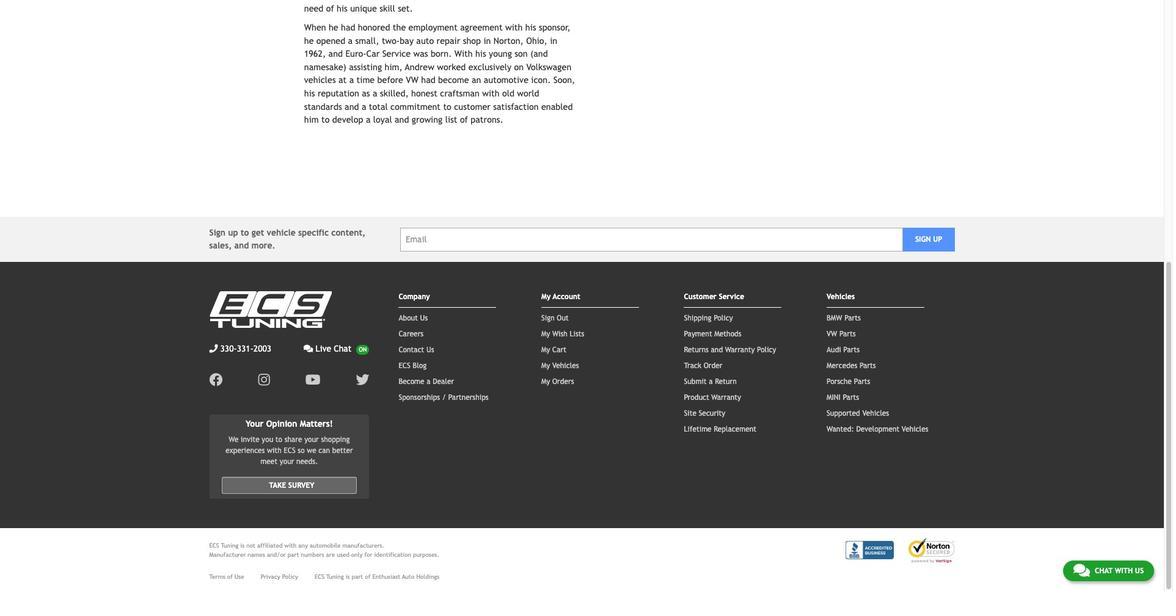 Task type: vqa. For each thing, say whether or not it's contained in the screenshot.
4 within DOT 4 brake fluid that is above OE spec Minimum dry boiling point of 500°F / 260°C Made for high performance street specifications Handles a higher dry boiling point than a typical off the shelf brake fluid Higher dry boiling point leads to maximum stopping power
no



Task type: describe. For each thing, give the bounding box(es) containing it.
up for sign up to get vehicle specific content, sales, and more.
[[228, 228, 238, 238]]

us for contact us
[[426, 346, 434, 354]]

vehicles up wanted: development vehicles in the bottom right of the page
[[862, 409, 889, 418]]

0 vertical spatial he
[[329, 22, 338, 32]]

list
[[445, 114, 457, 125]]

patrons.
[[471, 114, 503, 125]]

track order link
[[684, 362, 722, 370]]

up for sign up
[[933, 235, 942, 244]]

mini parts
[[827, 394, 859, 402]]

account
[[553, 293, 580, 301]]

instagram logo image
[[258, 373, 270, 387]]

privacy
[[261, 574, 280, 580]]

manufacturer
[[209, 552, 246, 558]]

phone image
[[209, 345, 218, 353]]

old
[[502, 88, 514, 98]]

with inside we invite you to share your shopping experiences with ecs so we can better meet your needs.
[[267, 447, 282, 455]]

sign up button
[[903, 228, 955, 251]]

terms
[[209, 574, 225, 580]]

assisting
[[349, 62, 382, 72]]

mercedes
[[827, 362, 857, 370]]

1 vertical spatial part
[[352, 574, 363, 580]]

ecs tuning image
[[209, 292, 331, 328]]

my for my orders
[[541, 378, 550, 386]]

0 vertical spatial his
[[525, 22, 536, 32]]

privacy policy
[[261, 574, 298, 580]]

any
[[298, 542, 308, 549]]

affiliated
[[257, 542, 283, 549]]

my for my vehicles
[[541, 362, 550, 370]]

vw inside when he had honored the employment agreement with his sponsor, he opened a small, two-bay auto       repair shop in norton, ohio, in 1962, and euro-car service was born. with his young son       (and namesake) assisting him, andrew worked exclusively on volkswagen vehicles at a time before       vw had become an automotive icon. soon, his reputation as a skilled, honest craftsman with old       world standards and a total commitment to customer satisfaction enabled him to develop a loyal       and growing list of patrons.
[[406, 75, 419, 85]]

part inside ecs tuning is not affiliated with any automobile manufacturers. manufacturer names and/or part numbers are used only for identification purposes.
[[288, 552, 299, 558]]

growing
[[412, 114, 443, 125]]

honest
[[411, 88, 437, 98]]

a left return
[[709, 378, 713, 386]]

(and
[[530, 48, 548, 59]]

numbers
[[301, 552, 324, 558]]

1 horizontal spatial of
[[365, 574, 370, 580]]

contact us
[[399, 346, 434, 354]]

parts for audi parts
[[843, 346, 860, 354]]

parts for vw parts
[[839, 330, 856, 339]]

0 horizontal spatial of
[[227, 574, 233, 580]]

when
[[304, 22, 326, 32]]

about us
[[399, 314, 428, 323]]

ecs inside we invite you to share your shopping experiences with ecs so we can better meet your needs.
[[284, 447, 296, 455]]

and inside sign up to get vehicle specific content, sales, and more.
[[234, 241, 249, 251]]

a right at
[[349, 75, 354, 85]]

as
[[362, 88, 370, 98]]

my vehicles
[[541, 362, 579, 370]]

payment methods link
[[684, 330, 742, 339]]

tuning for part
[[326, 574, 344, 580]]

meet
[[261, 458, 277, 466]]

my orders
[[541, 378, 574, 386]]

ecs for ecs tuning is not affiliated with any automobile manufacturers. manufacturer names and/or part numbers are used only for identification purposes.
[[209, 542, 219, 549]]

parts for mercedes parts
[[860, 362, 876, 370]]

with left old
[[482, 88, 500, 98]]

live chat
[[316, 344, 352, 354]]

330-331-2003 link
[[209, 343, 271, 356]]

and up order
[[711, 346, 723, 354]]

parts for porsche parts
[[854, 378, 870, 386]]

not
[[246, 542, 255, 549]]

with
[[455, 48, 473, 59]]

sponsorships / partnerships link
[[399, 394, 489, 402]]

1962,
[[304, 48, 326, 59]]

enthusiast
[[372, 574, 400, 580]]

terms of use link
[[209, 572, 244, 582]]

identification
[[374, 552, 411, 558]]

my account
[[541, 293, 580, 301]]

service inside when he had honored the employment agreement with his sponsor, he opened a small, two-bay auto       repair shop in norton, ohio, in 1962, and euro-car service was born. with his young son       (and namesake) assisting him, andrew worked exclusively on volkswagen vehicles at a time before       vw had become an automotive icon. soon, his reputation as a skilled, honest craftsman with old       world standards and a total commitment to customer satisfaction enabled him to develop a loyal       and growing list of patrons.
[[382, 48, 411, 59]]

him,
[[385, 62, 403, 72]]

chat with us
[[1095, 567, 1144, 576]]

1 in from the left
[[484, 35, 491, 46]]

agreement
[[460, 22, 503, 32]]

we
[[307, 447, 316, 455]]

reputation
[[318, 88, 359, 98]]

skilled,
[[380, 88, 409, 98]]

policy for privacy policy
[[282, 574, 298, 580]]

porsche parts
[[827, 378, 870, 386]]

0 horizontal spatial chat
[[334, 344, 352, 354]]

andrew
[[405, 62, 434, 72]]

vehicles up the orders
[[552, 362, 579, 370]]

my vehicles link
[[541, 362, 579, 370]]

/
[[442, 394, 446, 402]]

company
[[399, 293, 430, 301]]

wanted:
[[827, 425, 854, 434]]

facebook logo image
[[209, 373, 223, 387]]

to down standards
[[321, 114, 330, 125]]

matters!
[[300, 419, 333, 429]]

vehicle
[[267, 228, 296, 238]]

enabled
[[541, 101, 573, 112]]

worked
[[437, 62, 466, 72]]

manufacturers.
[[342, 542, 384, 549]]

my cart link
[[541, 346, 566, 354]]

partnerships
[[448, 394, 489, 402]]

better
[[332, 447, 353, 455]]

product warranty
[[684, 394, 741, 402]]

a down as
[[362, 101, 366, 112]]

1 horizontal spatial your
[[304, 436, 319, 444]]

so
[[298, 447, 305, 455]]

become a dealer
[[399, 378, 454, 386]]

comments image
[[1073, 563, 1090, 578]]

norton,
[[494, 35, 524, 46]]

sign out
[[541, 314, 569, 323]]

330-331-2003
[[220, 344, 271, 354]]

holdings
[[416, 574, 439, 580]]

sponsorships / partnerships
[[399, 394, 489, 402]]

develop
[[332, 114, 363, 125]]

honored
[[358, 22, 390, 32]]

site
[[684, 409, 697, 418]]

and down commitment
[[395, 114, 409, 125]]

only
[[351, 552, 363, 558]]

soon,
[[553, 75, 575, 85]]

purposes.
[[413, 552, 439, 558]]

was
[[413, 48, 428, 59]]

2 in from the left
[[550, 35, 557, 46]]

of inside when he had honored the employment agreement with his sponsor, he opened a small, two-bay auto       repair shop in norton, ohio, in 1962, and euro-car service was born. with his young son       (and namesake) assisting him, andrew worked exclusively on volkswagen vehicles at a time before       vw had become an automotive icon. soon, his reputation as a skilled, honest craftsman with old       world standards and a total commitment to customer satisfaction enabled him to develop a loyal       and growing list of patrons.
[[460, 114, 468, 125]]

namesake)
[[304, 62, 346, 72]]

my cart
[[541, 346, 566, 354]]

my for my wish lists
[[541, 330, 550, 339]]

world
[[517, 88, 539, 98]]

audi parts
[[827, 346, 860, 354]]

contact us link
[[399, 346, 434, 354]]

to inside we invite you to share your shopping experiences with ecs so we can better meet your needs.
[[275, 436, 282, 444]]



Task type: locate. For each thing, give the bounding box(es) containing it.
with up meet
[[267, 447, 282, 455]]

orders
[[552, 378, 574, 386]]

customer
[[454, 101, 491, 112]]

my
[[541, 293, 551, 301], [541, 330, 550, 339], [541, 346, 550, 354], [541, 362, 550, 370], [541, 378, 550, 386]]

shopping
[[321, 436, 350, 444]]

1 vertical spatial service
[[719, 293, 744, 301]]

is for part
[[346, 574, 350, 580]]

ecs blog
[[399, 362, 427, 370]]

ecs inside ecs tuning is not affiliated with any automobile manufacturers. manufacturer names and/or part numbers are used only for identification purposes.
[[209, 542, 219, 549]]

1 my from the top
[[541, 293, 551, 301]]

0 vertical spatial us
[[420, 314, 428, 323]]

0 vertical spatial warranty
[[725, 346, 755, 354]]

tuning inside ecs tuning is not affiliated with any automobile manufacturers. manufacturer names and/or part numbers are used only for identification purposes.
[[221, 542, 238, 549]]

share
[[285, 436, 302, 444]]

vehicles up bmw parts link
[[827, 293, 855, 301]]

sign for sign up to get vehicle specific content, sales, and more.
[[209, 228, 226, 238]]

Email email field
[[400, 228, 903, 251]]

wish
[[552, 330, 568, 339]]

vw down andrew
[[406, 75, 419, 85]]

sign up
[[915, 235, 942, 244]]

a left the 'loyal'
[[366, 114, 371, 125]]

policy for shipping policy
[[714, 314, 733, 323]]

to left get
[[241, 228, 249, 238]]

return
[[715, 378, 737, 386]]

vehicles
[[827, 293, 855, 301], [552, 362, 579, 370], [862, 409, 889, 418], [902, 425, 928, 434]]

2 vertical spatial us
[[1135, 567, 1144, 576]]

submit a return
[[684, 378, 737, 386]]

small,
[[355, 35, 379, 46]]

0 horizontal spatial tuning
[[221, 542, 238, 549]]

1 horizontal spatial he
[[329, 22, 338, 32]]

1 vertical spatial tuning
[[326, 574, 344, 580]]

comments image
[[304, 345, 313, 353]]

is
[[240, 542, 245, 549], [346, 574, 350, 580]]

bmw parts
[[827, 314, 861, 323]]

in down agreement
[[484, 35, 491, 46]]

to right the you on the left bottom
[[275, 436, 282, 444]]

service right customer
[[719, 293, 744, 301]]

us right contact in the bottom left of the page
[[426, 346, 434, 354]]

commitment
[[391, 101, 441, 112]]

0 horizontal spatial in
[[484, 35, 491, 46]]

ecs up manufacturer
[[209, 542, 219, 549]]

methods
[[714, 330, 742, 339]]

he up 1962,
[[304, 35, 314, 46]]

warranty down methods
[[725, 346, 755, 354]]

young
[[489, 48, 512, 59]]

to
[[443, 101, 451, 112], [321, 114, 330, 125], [241, 228, 249, 238], [275, 436, 282, 444]]

parts for mini parts
[[843, 394, 859, 402]]

development
[[856, 425, 900, 434]]

ecs for ecs tuning is part of enthusiast auto holdings
[[315, 574, 325, 580]]

tuning down are
[[326, 574, 344, 580]]

0 horizontal spatial had
[[341, 22, 355, 32]]

returns
[[684, 346, 709, 354]]

site security link
[[684, 409, 725, 418]]

0 vertical spatial had
[[341, 22, 355, 32]]

parts down mercedes parts link
[[854, 378, 870, 386]]

with up norton,
[[505, 22, 523, 32]]

0 vertical spatial vw
[[406, 75, 419, 85]]

1 horizontal spatial policy
[[714, 314, 733, 323]]

1 vertical spatial policy
[[757, 346, 776, 354]]

0 horizontal spatial sign
[[209, 228, 226, 238]]

331-
[[237, 344, 253, 354]]

of left use
[[227, 574, 233, 580]]

2 horizontal spatial policy
[[757, 346, 776, 354]]

part down any
[[288, 552, 299, 558]]

sign inside sign up to get vehicle specific content, sales, and more.
[[209, 228, 226, 238]]

2 vertical spatial policy
[[282, 574, 298, 580]]

and up develop
[[345, 101, 359, 112]]

1 vertical spatial had
[[421, 75, 436, 85]]

ecs down 'numbers'
[[315, 574, 325, 580]]

your up the we at the left bottom of page
[[304, 436, 319, 444]]

0 vertical spatial tuning
[[221, 542, 238, 549]]

mini
[[827, 394, 841, 402]]

had up honest
[[421, 75, 436, 85]]

with left any
[[284, 542, 297, 549]]

wanted: development vehicles link
[[827, 425, 928, 434]]

1 horizontal spatial service
[[719, 293, 744, 301]]

1 horizontal spatial chat
[[1095, 567, 1113, 576]]

his down shop
[[475, 48, 486, 59]]

0 horizontal spatial he
[[304, 35, 314, 46]]

1 vertical spatial he
[[304, 35, 314, 46]]

policy
[[714, 314, 733, 323], [757, 346, 776, 354], [282, 574, 298, 580]]

parts up porsche parts
[[860, 362, 876, 370]]

we invite you to share your shopping experiences with ecs so we can better meet your needs.
[[226, 436, 353, 466]]

exclusively
[[468, 62, 512, 72]]

youtube logo image
[[305, 373, 320, 387]]

parts down porsche parts
[[843, 394, 859, 402]]

us right about
[[420, 314, 428, 323]]

ohio,
[[526, 35, 547, 46]]

is for not
[[240, 542, 245, 549]]

audi parts link
[[827, 346, 860, 354]]

shop
[[463, 35, 481, 46]]

0 vertical spatial part
[[288, 552, 299, 558]]

tuning
[[221, 542, 238, 549], [326, 574, 344, 580]]

experiences
[[226, 447, 265, 455]]

privacy policy link
[[261, 572, 298, 582]]

1 vertical spatial his
[[475, 48, 486, 59]]

1 horizontal spatial is
[[346, 574, 350, 580]]

0 vertical spatial is
[[240, 542, 245, 549]]

up inside button
[[933, 235, 942, 244]]

1 vertical spatial warranty
[[711, 394, 741, 402]]

0 vertical spatial chat
[[334, 344, 352, 354]]

customer service
[[684, 293, 744, 301]]

1 vertical spatial vw
[[827, 330, 837, 339]]

0 horizontal spatial part
[[288, 552, 299, 558]]

1 vertical spatial your
[[280, 458, 294, 466]]

1 horizontal spatial tuning
[[326, 574, 344, 580]]

us for about us
[[420, 314, 428, 323]]

0 vertical spatial your
[[304, 436, 319, 444]]

are
[[326, 552, 335, 558]]

service up him, at the left of the page
[[382, 48, 411, 59]]

of left enthusiast
[[365, 574, 370, 580]]

is left not
[[240, 542, 245, 549]]

to up list
[[443, 101, 451, 112]]

330-
[[220, 344, 237, 354]]

a left dealer
[[427, 378, 431, 386]]

0 horizontal spatial service
[[382, 48, 411, 59]]

parts for bmw parts
[[845, 314, 861, 323]]

1 vertical spatial is
[[346, 574, 350, 580]]

automobile
[[310, 542, 341, 549]]

with inside ecs tuning is not affiliated with any automobile manufacturers. manufacturer names and/or part numbers are used only for identification purposes.
[[284, 542, 297, 549]]

and down the opened
[[328, 48, 343, 59]]

porsche
[[827, 378, 852, 386]]

two-
[[382, 35, 400, 46]]

0 horizontal spatial is
[[240, 542, 245, 549]]

chat right live
[[334, 344, 352, 354]]

in down sponsor, at the left top of page
[[550, 35, 557, 46]]

about us link
[[399, 314, 428, 323]]

sign inside button
[[915, 235, 931, 244]]

take survey link
[[221, 477, 357, 494]]

supported vehicles link
[[827, 409, 889, 418]]

0 vertical spatial service
[[382, 48, 411, 59]]

ecs left blog
[[399, 362, 410, 370]]

0 horizontal spatial vw
[[406, 75, 419, 85]]

3 my from the top
[[541, 346, 550, 354]]

part down only
[[352, 574, 363, 580]]

0 horizontal spatial his
[[304, 88, 315, 98]]

son
[[515, 48, 528, 59]]

parts right bmw
[[845, 314, 861, 323]]

my left the wish
[[541, 330, 550, 339]]

1 horizontal spatial had
[[421, 75, 436, 85]]

live chat link
[[304, 343, 369, 356]]

employment
[[409, 22, 458, 32]]

content,
[[331, 228, 366, 238]]

mercedes parts
[[827, 362, 876, 370]]

my for my cart
[[541, 346, 550, 354]]

become a dealer link
[[399, 378, 454, 386]]

audi
[[827, 346, 841, 354]]

your right meet
[[280, 458, 294, 466]]

sponsorships
[[399, 394, 440, 402]]

warranty down return
[[711, 394, 741, 402]]

take survey
[[269, 481, 314, 490]]

parts down bmw parts
[[839, 330, 856, 339]]

my left account
[[541, 293, 551, 301]]

and/or
[[267, 552, 286, 558]]

up inside sign up to get vehicle specific content, sales, and more.
[[228, 228, 238, 238]]

lists
[[570, 330, 584, 339]]

cart
[[552, 346, 566, 354]]

sign for sign out
[[541, 314, 555, 323]]

warranty
[[725, 346, 755, 354], [711, 394, 741, 402]]

auto
[[402, 574, 415, 580]]

0 horizontal spatial policy
[[282, 574, 298, 580]]

mercedes parts link
[[827, 362, 876, 370]]

twitter logo image
[[356, 373, 369, 387]]

him
[[304, 114, 319, 125]]

1 horizontal spatial sign
[[541, 314, 555, 323]]

1 vertical spatial chat
[[1095, 567, 1113, 576]]

his up ohio,
[[525, 22, 536, 32]]

0 vertical spatial policy
[[714, 314, 733, 323]]

had up the opened
[[341, 22, 355, 32]]

parts up mercedes parts
[[843, 346, 860, 354]]

a up euro-
[[348, 35, 353, 46]]

ecs tuning is not affiliated with any automobile manufacturers. manufacturer names and/or part numbers are used only for identification purposes.
[[209, 542, 439, 558]]

become
[[399, 378, 424, 386]]

5 my from the top
[[541, 378, 550, 386]]

bay
[[400, 35, 414, 46]]

vehicles right development
[[902, 425, 928, 434]]

he up the opened
[[329, 22, 338, 32]]

of right list
[[460, 114, 468, 125]]

with right comments image
[[1115, 567, 1133, 576]]

1 horizontal spatial up
[[933, 235, 942, 244]]

satisfaction
[[493, 101, 539, 112]]

ecs for ecs blog
[[399, 362, 410, 370]]

is inside ecs tuning is not affiliated with any automobile manufacturers. manufacturer names and/or part numbers are used only for identification purposes.
[[240, 542, 245, 549]]

0 horizontal spatial your
[[280, 458, 294, 466]]

volkswagen
[[526, 62, 572, 72]]

2 my from the top
[[541, 330, 550, 339]]

standards
[[304, 101, 342, 112]]

before
[[377, 75, 403, 85]]

with
[[505, 22, 523, 32], [482, 88, 500, 98], [267, 447, 282, 455], [284, 542, 297, 549], [1115, 567, 1133, 576]]

is down used
[[346, 574, 350, 580]]

0 horizontal spatial up
[[228, 228, 238, 238]]

ecs blog link
[[399, 362, 427, 370]]

returns and warranty policy link
[[684, 346, 776, 354]]

1 horizontal spatial part
[[352, 574, 363, 580]]

chat right comments image
[[1095, 567, 1113, 576]]

1 horizontal spatial in
[[550, 35, 557, 46]]

careers link
[[399, 330, 424, 339]]

2 vertical spatial his
[[304, 88, 315, 98]]

1 horizontal spatial vw
[[827, 330, 837, 339]]

my orders link
[[541, 378, 574, 386]]

his down vehicles
[[304, 88, 315, 98]]

lifetime replacement link
[[684, 425, 757, 434]]

tuning for not
[[221, 542, 238, 549]]

service
[[382, 48, 411, 59], [719, 293, 744, 301]]

2 horizontal spatial his
[[525, 22, 536, 32]]

ecs left so
[[284, 447, 296, 455]]

us right comments image
[[1135, 567, 1144, 576]]

take survey button
[[221, 477, 357, 494]]

about
[[399, 314, 418, 323]]

and right sales,
[[234, 241, 249, 251]]

vehicles
[[304, 75, 336, 85]]

my left the orders
[[541, 378, 550, 386]]

my left cart
[[541, 346, 550, 354]]

1 horizontal spatial his
[[475, 48, 486, 59]]

survey
[[288, 481, 314, 490]]

1 vertical spatial us
[[426, 346, 434, 354]]

needs.
[[296, 458, 318, 466]]

vw
[[406, 75, 419, 85], [827, 330, 837, 339]]

repair
[[437, 35, 460, 46]]

to inside sign up to get vehicle specific content, sales, and more.
[[241, 228, 249, 238]]

a right as
[[373, 88, 377, 98]]

your
[[246, 419, 264, 429]]

payment methods
[[684, 330, 742, 339]]

total
[[369, 101, 388, 112]]

4 my from the top
[[541, 362, 550, 370]]

my down my cart
[[541, 362, 550, 370]]

my for my account
[[541, 293, 551, 301]]

order
[[704, 362, 722, 370]]

sign for sign up
[[915, 235, 931, 244]]

2 horizontal spatial of
[[460, 114, 468, 125]]

vw up audi
[[827, 330, 837, 339]]

2 horizontal spatial sign
[[915, 235, 931, 244]]

tuning up manufacturer
[[221, 542, 238, 549]]



